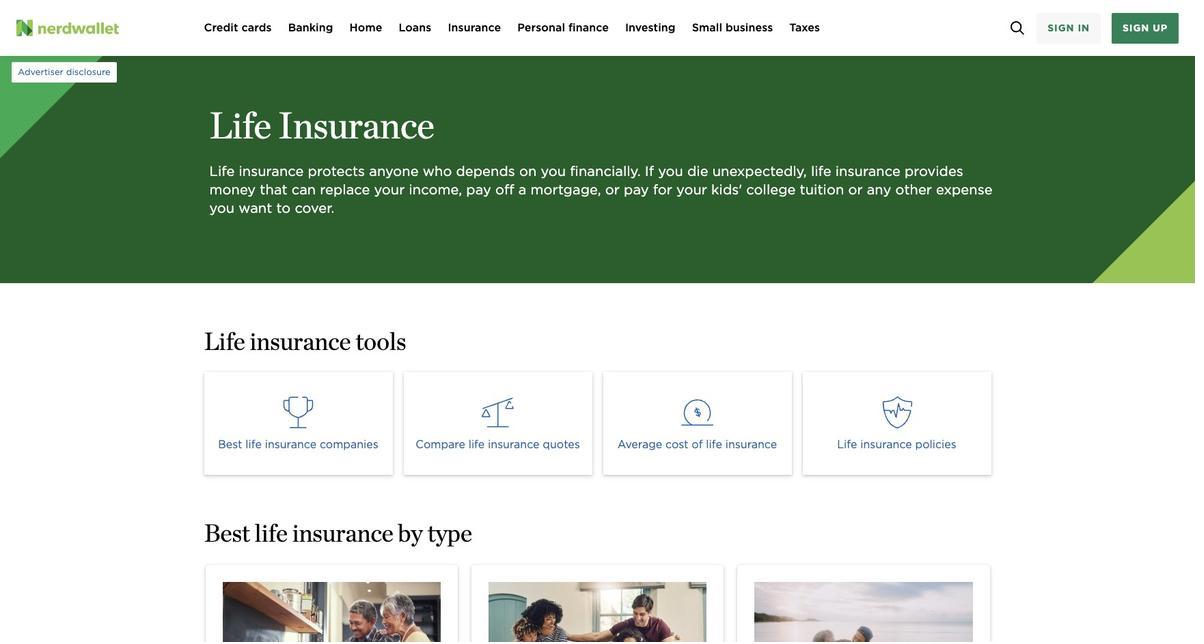 Task type: locate. For each thing, give the bounding box(es) containing it.
pay down depends
[[466, 182, 491, 198]]

best inside "link"
[[218, 439, 242, 452]]

2 pay from the left
[[624, 182, 649, 198]]

life inside 'link'
[[469, 439, 485, 452]]

sign
[[1048, 22, 1074, 33], [1123, 22, 1149, 33]]

0 horizontal spatial you
[[209, 200, 235, 217]]

other
[[895, 182, 932, 198]]

1 vertical spatial insurance
[[278, 103, 435, 148]]

0 horizontal spatial or
[[605, 182, 620, 198]]

insurance
[[448, 21, 501, 34], [278, 103, 435, 148]]

2 or from the left
[[848, 182, 863, 198]]

1 pay from the left
[[466, 182, 491, 198]]

gettyimages 1164904645.jpg term life insurance image
[[488, 583, 707, 643]]

banking
[[288, 21, 333, 34]]

up
[[1153, 22, 1168, 33]]

2 sign from the left
[[1123, 22, 1149, 33]]

personal finance button
[[517, 20, 609, 36]]

pay down if
[[624, 182, 649, 198]]

provides
[[905, 163, 963, 180]]

your
[[374, 182, 405, 198], [677, 182, 707, 198]]

search image
[[1010, 21, 1024, 35]]

you
[[541, 163, 566, 180], [658, 163, 683, 180], [209, 200, 235, 217]]

credit
[[204, 21, 238, 34]]

life insurance tools
[[204, 327, 406, 357]]

small
[[692, 21, 722, 34]]

by
[[398, 519, 423, 549]]

0 horizontal spatial pay
[[466, 182, 491, 198]]

insurance up protects
[[278, 103, 435, 148]]

sign in link
[[1037, 13, 1101, 43]]

1 sign from the left
[[1048, 22, 1074, 33]]

1 horizontal spatial pay
[[624, 182, 649, 198]]

sign left up
[[1123, 22, 1149, 33]]

2 your from the left
[[677, 182, 707, 198]]

you down money
[[209, 200, 235, 217]]

1 horizontal spatial or
[[848, 182, 863, 198]]

insurance button
[[448, 20, 501, 36]]

1 horizontal spatial insurance
[[448, 21, 501, 34]]

nerdwallet home page image
[[16, 20, 33, 36]]

you up mortgage,
[[541, 163, 566, 180]]

personal finance
[[517, 21, 609, 34]]

for
[[653, 182, 672, 198]]

compare life insurance quotes link
[[403, 372, 592, 476]]

insurance right loans
[[448, 21, 501, 34]]

sign for sign in
[[1048, 22, 1074, 33]]

finance
[[568, 21, 609, 34]]

or
[[605, 182, 620, 198], [848, 182, 863, 198]]

banking button
[[288, 20, 333, 36]]

cards
[[242, 21, 272, 34]]

average
[[618, 439, 662, 452]]

sign up link
[[1112, 13, 1179, 43]]

1 horizontal spatial sign
[[1123, 22, 1149, 33]]

small business button
[[692, 20, 773, 36]]

policies
[[915, 439, 956, 452]]

home button
[[350, 20, 382, 36]]

anyone
[[369, 163, 419, 180]]

sign for sign up
[[1123, 22, 1149, 33]]

companies
[[320, 439, 378, 452]]

small business
[[692, 21, 773, 34]]

life insurance policies
[[837, 439, 956, 452]]

0 vertical spatial best
[[218, 439, 242, 452]]

best
[[218, 439, 242, 452], [204, 519, 250, 549]]

you up for
[[658, 163, 683, 180]]

search element
[[1000, 11, 1034, 45]]

kids'
[[711, 182, 742, 198]]

compare
[[416, 439, 465, 452]]

life for compare life insurance quotes
[[469, 439, 485, 452]]

sign left in
[[1048, 22, 1074, 33]]

insurance
[[239, 163, 304, 180], [835, 163, 900, 180], [250, 327, 351, 357], [265, 439, 316, 452], [488, 439, 539, 452], [725, 439, 777, 452], [860, 439, 912, 452], [292, 519, 393, 549]]

or left any
[[848, 182, 863, 198]]

best life insurance companies link
[[204, 372, 393, 476]]

die
[[687, 163, 708, 180]]

compare life insurance quotes
[[416, 439, 580, 452]]

0 horizontal spatial your
[[374, 182, 405, 198]]

1 your from the left
[[374, 182, 405, 198]]

replace
[[320, 182, 370, 198]]

tools
[[355, 327, 406, 357]]

0 horizontal spatial sign
[[1048, 22, 1074, 33]]

life inside "link"
[[246, 439, 262, 452]]

life inside life insurance protects anyone who depends on you financially. if you die unexpectedly, life insurance provides money that can replace your income, pay off a mortgage, or pay for your kids' college tuition or any other expense you want to cover.
[[209, 163, 235, 180]]

financially.
[[570, 163, 641, 180]]

or down financially.
[[605, 182, 620, 198]]

1 horizontal spatial your
[[677, 182, 707, 198]]

best life insurance by type
[[204, 519, 472, 549]]

life for life insurance policies
[[837, 439, 857, 452]]

depends
[[456, 163, 515, 180]]

credit cards
[[204, 21, 272, 34]]

expense
[[936, 182, 993, 198]]

who
[[423, 163, 452, 180]]

your down die
[[677, 182, 707, 198]]

life
[[209, 103, 271, 148], [209, 163, 235, 180], [204, 327, 245, 357], [837, 439, 857, 452]]

2 horizontal spatial you
[[658, 163, 683, 180]]

0 vertical spatial insurance
[[448, 21, 501, 34]]

life for life insurance protects anyone who depends on you financially. if you die unexpectedly, life insurance provides money that can replace your income, pay off a mortgage, or pay for your kids' college tuition or any other expense you want to cover.
[[209, 163, 235, 180]]

pay
[[466, 182, 491, 198], [624, 182, 649, 198]]

to
[[276, 200, 291, 217]]

life
[[811, 163, 831, 180], [246, 439, 262, 452], [469, 439, 485, 452], [706, 439, 722, 452], [255, 519, 288, 549]]

1 vertical spatial best
[[204, 519, 250, 549]]

your down "anyone"
[[374, 182, 405, 198]]



Task type: vqa. For each thing, say whether or not it's contained in the screenshot.
Medicare inside the What Is Medicare Advantage Open Enrollment?
no



Task type: describe. For each thing, give the bounding box(es) containing it.
investing
[[625, 21, 676, 34]]

any
[[867, 182, 891, 198]]

loans button
[[399, 20, 431, 36]]

insurance inside 'link'
[[488, 439, 539, 452]]

if
[[645, 163, 654, 180]]

loans
[[399, 21, 431, 34]]

mortgage,
[[531, 182, 601, 198]]

income,
[[409, 182, 462, 198]]

life inside life insurance protects anyone who depends on you financially. if you die unexpectedly, life insurance provides money that can replace your income, pay off a mortgage, or pay for your kids' college tuition or any other expense you want to cover.
[[811, 163, 831, 180]]

life insurance protects anyone who depends on you financially. if you die unexpectedly, life insurance provides money that can replace your income, pay off a mortgage, or pay for your kids' college tuition or any other expense you want to cover.
[[209, 163, 993, 217]]

life insurance policies link
[[803, 372, 991, 476]]

on
[[519, 163, 537, 180]]

type
[[427, 519, 472, 549]]

business
[[726, 21, 773, 34]]

sign up
[[1123, 22, 1168, 33]]

average cost of life insurance link
[[603, 372, 792, 476]]

want
[[239, 200, 272, 217]]

life for life insurance
[[209, 103, 271, 148]]

0 horizontal spatial insurance
[[278, 103, 435, 148]]

in
[[1078, 22, 1090, 33]]

off
[[495, 182, 514, 198]]

average cost of life insurance
[[618, 439, 777, 452]]

personal
[[517, 21, 565, 34]]

life insurance
[[209, 103, 435, 148]]

insurance inside "link"
[[265, 439, 316, 452]]

1 horizontal spatial you
[[541, 163, 566, 180]]

credit cards button
[[204, 20, 272, 36]]

best life insurance companies
[[218, 439, 378, 452]]

quotes
[[543, 439, 580, 452]]

1 or from the left
[[605, 182, 620, 198]]

best for best life insurance companies
[[218, 439, 242, 452]]

of
[[692, 439, 703, 452]]

sign in
[[1048, 22, 1090, 33]]

that
[[260, 182, 287, 198]]

life for best life insurance by type
[[255, 519, 288, 549]]

advertiser disclosure image
[[12, 57, 117, 87]]

protects
[[308, 163, 365, 180]]

best for best life insurance by type
[[204, 519, 250, 549]]

life for life insurance tools
[[204, 327, 245, 357]]

unexpectedly,
[[712, 163, 807, 180]]

nerdwallet home page link
[[16, 20, 188, 36]]

a
[[518, 182, 526, 198]]

cost
[[666, 439, 688, 452]]

cover.
[[295, 200, 334, 217]]

taxes button
[[789, 20, 820, 36]]

taxes
[[789, 21, 820, 34]]

life for best life insurance companies
[[246, 439, 262, 452]]

can
[[292, 182, 316, 198]]

home
[[350, 21, 382, 34]]

investing button
[[625, 20, 676, 36]]

tuition
[[800, 182, 844, 198]]

money
[[209, 182, 256, 198]]

college
[[746, 182, 796, 198]]



